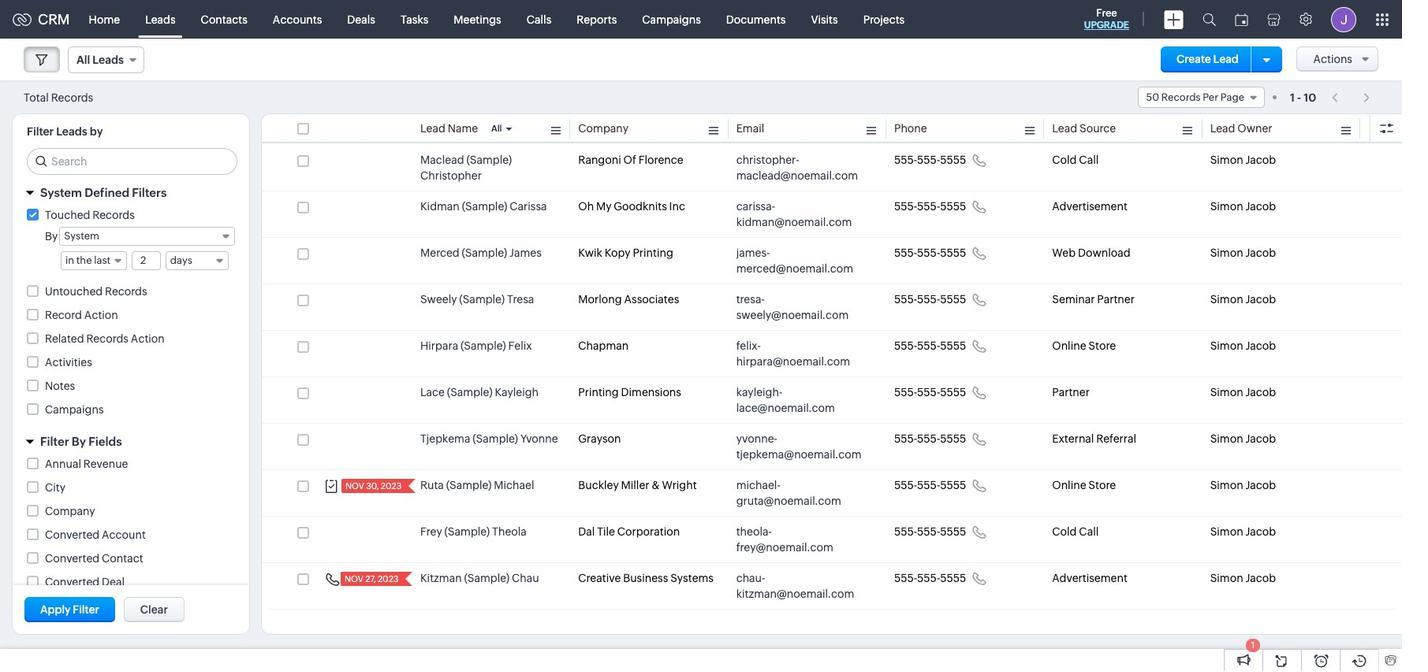 Task type: locate. For each thing, give the bounding box(es) containing it.
carissa
[[510, 200, 547, 213]]

System field
[[59, 227, 235, 246]]

filter for filter by fields
[[40, 435, 69, 449]]

days
[[170, 255, 192, 267]]

6 simon from the top
[[1210, 386, 1243, 399]]

1 vertical spatial company
[[45, 506, 95, 518]]

0 vertical spatial leads
[[145, 13, 176, 26]]

1 horizontal spatial 1
[[1290, 91, 1295, 104]]

jacob for felix- hirpara@noemail.com
[[1246, 340, 1276, 353]]

felix- hirpara@noemail.com
[[736, 340, 850, 368]]

5 simon jacob from the top
[[1210, 340, 1276, 353]]

michael- gruta@noemail.com
[[736, 479, 841, 508]]

online store down external referral
[[1052, 479, 1116, 492]]

tresa- sweely@noemail.com
[[736, 293, 849, 322]]

(sample) for michael
[[446, 479, 492, 492]]

555-555-5555 for theola- frey@noemail.com
[[894, 526, 966, 539]]

deal
[[102, 576, 125, 589]]

1 online from the top
[[1052, 340, 1086, 353]]

source
[[1080, 122, 1116, 135]]

city
[[45, 482, 65, 494]]

0 vertical spatial converted
[[45, 529, 100, 542]]

10 jacob from the top
[[1246, 573, 1276, 585]]

converted up converted contact on the bottom of page
[[45, 529, 100, 542]]

dimensions
[[621, 386, 681, 399]]

filter down the converted deal
[[73, 604, 99, 617]]

1 vertical spatial system
[[64, 230, 99, 242]]

online store for michael- gruta@noemail.com
[[1052, 479, 1116, 492]]

clear
[[140, 604, 168, 617]]

grayson
[[578, 433, 621, 446]]

0 vertical spatial cold call
[[1052, 154, 1099, 166]]

2023 inside nov 30, 2023 'link'
[[381, 482, 402, 491]]

5 5555 from the top
[[940, 340, 966, 353]]

1 store from the top
[[1089, 340, 1116, 353]]

converted contact
[[45, 553, 143, 565]]

system inside dropdown button
[[40, 186, 82, 200]]

50 records per page
[[1146, 91, 1244, 103]]

filter up annual
[[40, 435, 69, 449]]

nov for kitzman
[[345, 575, 363, 584]]

jacob for tresa- sweely@noemail.com
[[1246, 293, 1276, 306]]

2023 for kitzman (sample) chau
[[378, 575, 399, 584]]

5555 for theola- frey@noemail.com
[[940, 526, 966, 539]]

store down external referral
[[1089, 479, 1116, 492]]

0 vertical spatial store
[[1089, 340, 1116, 353]]

nov
[[345, 482, 364, 491], [345, 575, 363, 584]]

8 555-555-5555 from the top
[[894, 479, 966, 492]]

lead inside button
[[1213, 53, 1239, 65]]

9 simon from the top
[[1210, 526, 1243, 539]]

converted up apply filter
[[45, 576, 100, 589]]

3 5555 from the top
[[940, 247, 966, 259]]

None text field
[[132, 252, 160, 270]]

simon for yvonne- tjepkema@noemail.com
[[1210, 433, 1243, 446]]

converted account
[[45, 529, 146, 542]]

(sample) for felix
[[461, 340, 506, 353]]

0 vertical spatial filter
[[27, 125, 54, 138]]

0 vertical spatial nov
[[345, 482, 364, 491]]

1 horizontal spatial printing
[[633, 247, 673, 259]]

partner right seminar
[[1097, 293, 1135, 306]]

2 call from the top
[[1079, 526, 1099, 539]]

filter for filter leads by
[[27, 125, 54, 138]]

0 horizontal spatial partner
[[1052, 386, 1090, 399]]

advertisement for chau- kitzman@noemail.com
[[1052, 573, 1128, 585]]

2 horizontal spatial leads
[[145, 13, 176, 26]]

(sample)
[[466, 154, 512, 166], [462, 200, 507, 213], [462, 247, 507, 259], [459, 293, 505, 306], [461, 340, 506, 353], [447, 386, 493, 399], [473, 433, 518, 446], [446, 479, 492, 492], [444, 526, 490, 539], [464, 573, 510, 585]]

8 jacob from the top
[[1246, 479, 1276, 492]]

(sample) right frey
[[444, 526, 490, 539]]

(sample) down maclead (sample) christopher link
[[462, 200, 507, 213]]

10 simon jacob from the top
[[1210, 573, 1276, 585]]

row group
[[262, 145, 1402, 610]]

filter inside button
[[73, 604, 99, 617]]

apply filter
[[40, 604, 99, 617]]

by down touched
[[45, 230, 58, 243]]

records right the 50
[[1161, 91, 1201, 103]]

5555 for tresa- sweely@noemail.com
[[940, 293, 966, 306]]

(sample) left chau
[[464, 573, 510, 585]]

call
[[1079, 154, 1099, 166], [1079, 526, 1099, 539]]

2 cold call from the top
[[1052, 526, 1099, 539]]

6 jacob from the top
[[1246, 386, 1276, 399]]

all up total records
[[76, 54, 90, 66]]

7 555-555-5555 from the top
[[894, 433, 966, 446]]

1 vertical spatial store
[[1089, 479, 1116, 492]]

0 vertical spatial 1
[[1290, 91, 1295, 104]]

related records action
[[45, 333, 165, 345]]

associates
[[624, 293, 679, 306]]

3 simon jacob from the top
[[1210, 247, 1276, 259]]

3 555-555-5555 from the top
[[894, 247, 966, 259]]

2 converted from the top
[[45, 553, 100, 565]]

(sample) left felix
[[461, 340, 506, 353]]

cold for christopher- maclead@noemail.com
[[1052, 154, 1077, 166]]

christopher- maclead@noemail.com link
[[736, 152, 863, 184]]

5 555-555-5555 from the top
[[894, 340, 966, 353]]

online down external
[[1052, 479, 1086, 492]]

0 horizontal spatial 1
[[1251, 641, 1255, 651]]

&
[[652, 479, 660, 492]]

3 converted from the top
[[45, 576, 100, 589]]

leads up loading icon
[[93, 54, 124, 66]]

annual
[[45, 458, 81, 471]]

(sample) inside 'maclead (sample) christopher'
[[466, 154, 512, 166]]

corporation
[[617, 526, 680, 539]]

555-555-5555 for james- merced@noemail.com
[[894, 247, 966, 259]]

4 simon jacob from the top
[[1210, 293, 1276, 306]]

0 horizontal spatial all
[[76, 54, 90, 66]]

555-555-5555 for michael- gruta@noemail.com
[[894, 479, 966, 492]]

printing up "grayson"
[[578, 386, 619, 399]]

1 5555 from the top
[[940, 154, 966, 166]]

8 simon from the top
[[1210, 479, 1243, 492]]

store
[[1089, 340, 1116, 353], [1089, 479, 1116, 492]]

records inside field
[[1161, 91, 1201, 103]]

system inside field
[[64, 230, 99, 242]]

7 simon from the top
[[1210, 433, 1243, 446]]

2 advertisement from the top
[[1052, 573, 1128, 585]]

goodknits
[[614, 200, 667, 213]]

jacob for chau- kitzman@noemail.com
[[1246, 573, 1276, 585]]

online
[[1052, 340, 1086, 353], [1052, 479, 1086, 492]]

cold call
[[1052, 154, 1099, 166], [1052, 526, 1099, 539]]

records down 'last'
[[105, 285, 147, 298]]

by inside dropdown button
[[72, 435, 86, 449]]

call for christopher- maclead@noemail.com
[[1079, 154, 1099, 166]]

5 jacob from the top
[[1246, 340, 1276, 353]]

1 horizontal spatial leads
[[93, 54, 124, 66]]

6 555-555-5555 from the top
[[894, 386, 966, 399]]

simon for felix- hirpara@noemail.com
[[1210, 340, 1243, 353]]

2 simon jacob from the top
[[1210, 200, 1276, 213]]

simon for james- merced@noemail.com
[[1210, 247, 1243, 259]]

kopy
[[605, 247, 631, 259]]

3 simon from the top
[[1210, 247, 1243, 259]]

555-555-5555 for chau- kitzman@noemail.com
[[894, 573, 966, 585]]

oh my goodknits inc
[[578, 200, 685, 213]]

nov left "30,"
[[345, 482, 364, 491]]

8 5555 from the top
[[940, 479, 966, 492]]

contacts link
[[188, 0, 260, 38]]

simon for christopher- maclead@noemail.com
[[1210, 154, 1243, 166]]

6 simon jacob from the top
[[1210, 386, 1276, 399]]

simon jacob for james- merced@noemail.com
[[1210, 247, 1276, 259]]

2023 right "30,"
[[381, 482, 402, 491]]

1 vertical spatial all
[[491, 124, 502, 133]]

nov 30, 2023 link
[[341, 479, 403, 494]]

ruta (sample) michael link
[[420, 478, 534, 494]]

chapman
[[578, 340, 629, 353]]

0 vertical spatial system
[[40, 186, 82, 200]]

0 horizontal spatial printing
[[578, 386, 619, 399]]

contact
[[102, 553, 143, 565]]

9 555-555-5555 from the top
[[894, 526, 966, 539]]

converted
[[45, 529, 100, 542], [45, 553, 100, 565], [45, 576, 100, 589]]

lead owner
[[1210, 122, 1272, 135]]

1 horizontal spatial action
[[131, 333, 165, 345]]

projects link
[[851, 0, 917, 38]]

store for michael- gruta@noemail.com
[[1089, 479, 1116, 492]]

2 store from the top
[[1089, 479, 1116, 492]]

10 5555 from the top
[[940, 573, 966, 585]]

1 for 1 - 10
[[1290, 91, 1295, 104]]

7 simon jacob from the top
[[1210, 433, 1276, 446]]

1 vertical spatial filter
[[40, 435, 69, 449]]

calendar image
[[1235, 13, 1248, 26]]

1 horizontal spatial by
[[72, 435, 86, 449]]

0 vertical spatial cold
[[1052, 154, 1077, 166]]

1 horizontal spatial campaigns
[[642, 13, 701, 26]]

tresa-
[[736, 293, 765, 306]]

0 vertical spatial company
[[578, 122, 629, 135]]

company down city
[[45, 506, 95, 518]]

9 simon jacob from the top
[[1210, 526, 1276, 539]]

2023 inside nov 27, 2023 link
[[378, 575, 399, 584]]

nov 27, 2023 link
[[341, 573, 400, 587]]

company up rangoni
[[578, 122, 629, 135]]

0 horizontal spatial by
[[45, 230, 58, 243]]

contacts
[[201, 13, 248, 26]]

apply filter button
[[24, 598, 115, 623]]

yvonne- tjepkema@noemail.com
[[736, 433, 862, 461]]

hirpara
[[420, 340, 458, 353]]

simon jacob for michael- gruta@noemail.com
[[1210, 479, 1276, 492]]

printing right kopy
[[633, 247, 673, 259]]

records down "defined"
[[92, 209, 135, 222]]

4 jacob from the top
[[1246, 293, 1276, 306]]

system down touched records
[[64, 230, 99, 242]]

0 vertical spatial online
[[1052, 340, 1086, 353]]

tasks link
[[388, 0, 441, 38]]

online store for felix- hirpara@noemail.com
[[1052, 340, 1116, 353]]

kwik
[[578, 247, 602, 259]]

filter by fields button
[[13, 428, 249, 456]]

by up annual revenue
[[72, 435, 86, 449]]

1 vertical spatial online store
[[1052, 479, 1116, 492]]

555-555-5555 for carissa- kidman@noemail.com
[[894, 200, 966, 213]]

felix-
[[736, 340, 761, 353]]

create menu image
[[1164, 10, 1184, 29]]

simon jacob for carissa- kidman@noemail.com
[[1210, 200, 1276, 213]]

lead right create
[[1213, 53, 1239, 65]]

1 advertisement from the top
[[1052, 200, 1128, 213]]

1 simon jacob from the top
[[1210, 154, 1276, 166]]

8 simon jacob from the top
[[1210, 479, 1276, 492]]

records left loading icon
[[51, 91, 93, 104]]

last
[[94, 255, 111, 267]]

navigation
[[1324, 86, 1379, 109]]

0 horizontal spatial action
[[84, 309, 118, 322]]

4 simon from the top
[[1210, 293, 1243, 306]]

dal tile corporation
[[578, 526, 680, 539]]

actions
[[1313, 53, 1352, 65]]

nov for ruta
[[345, 482, 364, 491]]

(sample) left james
[[462, 247, 507, 259]]

calls link
[[514, 0, 564, 38]]

1 jacob from the top
[[1246, 154, 1276, 166]]

0 vertical spatial printing
[[633, 247, 673, 259]]

0 vertical spatial all
[[76, 54, 90, 66]]

leads for all leads
[[93, 54, 124, 66]]

chau
[[512, 573, 539, 585]]

jacob for christopher- maclead@noemail.com
[[1246, 154, 1276, 166]]

online for felix- hirpara@noemail.com
[[1052, 340, 1086, 353]]

1 cold from the top
[[1052, 154, 1077, 166]]

business
[[623, 573, 668, 585]]

2 5555 from the top
[[940, 200, 966, 213]]

4 5555 from the top
[[940, 293, 966, 306]]

0 horizontal spatial campaigns
[[45, 404, 104, 416]]

0 vertical spatial call
[[1079, 154, 1099, 166]]

lead for lead owner
[[1210, 122, 1235, 135]]

1 horizontal spatial all
[[491, 124, 502, 133]]

system up touched
[[40, 186, 82, 200]]

1 for 1
[[1251, 641, 1255, 651]]

7 5555 from the top
[[940, 433, 966, 446]]

5 simon from the top
[[1210, 340, 1243, 353]]

5555 for james- merced@noemail.com
[[940, 247, 966, 259]]

lead left source
[[1052, 122, 1077, 135]]

1 vertical spatial call
[[1079, 526, 1099, 539]]

10 simon from the top
[[1210, 573, 1243, 585]]

records down record action
[[86, 333, 129, 345]]

1 vertical spatial online
[[1052, 479, 1086, 492]]

2023 right '27,' on the left bottom of the page
[[378, 575, 399, 584]]

(sample) left yvonne
[[473, 433, 518, 446]]

simon for theola- frey@noemail.com
[[1210, 526, 1243, 539]]

records
[[51, 91, 93, 104], [1161, 91, 1201, 103], [92, 209, 135, 222], [105, 285, 147, 298], [86, 333, 129, 345]]

online store down seminar partner
[[1052, 340, 1116, 353]]

4 555-555-5555 from the top
[[894, 293, 966, 306]]

6 5555 from the top
[[940, 386, 966, 399]]

27,
[[365, 575, 376, 584]]

my
[[596, 200, 612, 213]]

1 vertical spatial leads
[[93, 54, 124, 66]]

cold for theola- frey@noemail.com
[[1052, 526, 1077, 539]]

1 vertical spatial campaigns
[[45, 404, 104, 416]]

all inside field
[[76, 54, 90, 66]]

2 simon from the top
[[1210, 200, 1243, 213]]

fields
[[89, 435, 122, 449]]

lead left owner
[[1210, 122, 1235, 135]]

2 vertical spatial leads
[[56, 125, 87, 138]]

yvonne
[[520, 433, 558, 446]]

miller
[[621, 479, 649, 492]]

action down untouched records
[[131, 333, 165, 345]]

1 vertical spatial cold call
[[1052, 526, 1099, 539]]

0 vertical spatial by
[[45, 230, 58, 243]]

1 555-555-5555 from the top
[[894, 154, 966, 166]]

2 online from the top
[[1052, 479, 1086, 492]]

filter down total
[[27, 125, 54, 138]]

sweely (sample) tresa link
[[420, 292, 534, 308]]

leads right home link
[[145, 13, 176, 26]]

lead for lead name
[[420, 122, 445, 135]]

campaigns down notes
[[45, 404, 104, 416]]

0 horizontal spatial leads
[[56, 125, 87, 138]]

2023 for ruta (sample) michael
[[381, 482, 402, 491]]

5555 for carissa- kidman@noemail.com
[[940, 200, 966, 213]]

2 jacob from the top
[[1246, 200, 1276, 213]]

9 5555 from the top
[[940, 526, 966, 539]]

lead left name
[[420, 122, 445, 135]]

nov left '27,' on the left bottom of the page
[[345, 575, 363, 584]]

tjepkema (sample) yvonne link
[[420, 431, 558, 447]]

leads inside "all leads" field
[[93, 54, 124, 66]]

records for related
[[86, 333, 129, 345]]

0 vertical spatial advertisement
[[1052, 200, 1128, 213]]

1 cold call from the top
[[1052, 154, 1099, 166]]

leads left by
[[56, 125, 87, 138]]

9 jacob from the top
[[1246, 526, 1276, 539]]

555-555-5555 for kayleigh- lace@noemail.com
[[894, 386, 966, 399]]

1 vertical spatial advertisement
[[1052, 573, 1128, 585]]

2 555-555-5555 from the top
[[894, 200, 966, 213]]

(sample) left tresa
[[459, 293, 505, 306]]

10 555-555-5555 from the top
[[894, 573, 966, 585]]

1 converted from the top
[[45, 529, 100, 542]]

action
[[84, 309, 118, 322], [131, 333, 165, 345]]

1 vertical spatial nov
[[345, 575, 363, 584]]

3 jacob from the top
[[1246, 247, 1276, 259]]

merced
[[420, 247, 459, 259]]

florence
[[639, 154, 683, 166]]

1 horizontal spatial partner
[[1097, 293, 1135, 306]]

(sample) for christopher
[[466, 154, 512, 166]]

online down seminar
[[1052, 340, 1086, 353]]

(sample) right lace
[[447, 386, 493, 399]]

(sample) for carissa
[[462, 200, 507, 213]]

1 vertical spatial 2023
[[378, 575, 399, 584]]

1 online store from the top
[[1052, 340, 1116, 353]]

merced (sample) james
[[420, 247, 542, 259]]

0 vertical spatial campaigns
[[642, 13, 701, 26]]

printing
[[633, 247, 673, 259], [578, 386, 619, 399]]

related
[[45, 333, 84, 345]]

store down seminar partner
[[1089, 340, 1116, 353]]

1 vertical spatial cold
[[1052, 526, 1077, 539]]

loading image
[[95, 96, 103, 101]]

campaigns link
[[630, 0, 714, 38]]

documents link
[[714, 0, 798, 38]]

2 vertical spatial converted
[[45, 576, 100, 589]]

0 vertical spatial 2023
[[381, 482, 402, 491]]

sweely
[[420, 293, 457, 306]]

partner up external
[[1052, 386, 1090, 399]]

create menu element
[[1155, 0, 1193, 38]]

1 call from the top
[[1079, 154, 1099, 166]]

tresa
[[507, 293, 534, 306]]

(sample) down name
[[466, 154, 512, 166]]

1 simon from the top
[[1210, 154, 1243, 166]]

(sample) inside 'link'
[[461, 340, 506, 353]]

1 vertical spatial converted
[[45, 553, 100, 565]]

0 vertical spatial online store
[[1052, 340, 1116, 353]]

total
[[24, 91, 49, 104]]

theola- frey@noemail.com
[[736, 526, 833, 554]]

7 jacob from the top
[[1246, 433, 1276, 446]]

in the last field
[[61, 252, 127, 270]]

2 online store from the top
[[1052, 479, 1116, 492]]

converted up the converted deal
[[45, 553, 100, 565]]

1 vertical spatial printing
[[578, 386, 619, 399]]

(sample) right ruta
[[446, 479, 492, 492]]

untouched
[[45, 285, 103, 298]]

christopher
[[420, 170, 482, 182]]

frey (sample) theola link
[[420, 524, 527, 540]]

(sample) for theola
[[444, 526, 490, 539]]

2 cold from the top
[[1052, 526, 1077, 539]]

555-555-5555 for tresa- sweely@noemail.com
[[894, 293, 966, 306]]

nov inside 'link'
[[345, 482, 364, 491]]

-
[[1297, 91, 1301, 104]]

action up related records action
[[84, 309, 118, 322]]

online for michael- gruta@noemail.com
[[1052, 479, 1086, 492]]

2 vertical spatial filter
[[73, 604, 99, 617]]

system defined filters button
[[13, 179, 249, 207]]

1 vertical spatial 1
[[1251, 641, 1255, 651]]

merced@noemail.com
[[736, 263, 853, 275]]

filter inside dropdown button
[[40, 435, 69, 449]]

kidman@noemail.com
[[736, 216, 852, 229]]

records for 50
[[1161, 91, 1201, 103]]

1 vertical spatial by
[[72, 435, 86, 449]]

5555 for kayleigh- lace@noemail.com
[[940, 386, 966, 399]]

jacob for theola- frey@noemail.com
[[1246, 526, 1276, 539]]

campaigns right reports link
[[642, 13, 701, 26]]

all right name
[[491, 124, 502, 133]]



Task type: vqa. For each thing, say whether or not it's contained in the screenshot.
the leftmost the 2023
no



Task type: describe. For each thing, give the bounding box(es) containing it.
simon for tresa- sweely@noemail.com
[[1210, 293, 1243, 306]]

deals
[[347, 13, 375, 26]]

deals link
[[335, 0, 388, 38]]

lead for lead source
[[1052, 122, 1077, 135]]

jacob for james- merced@noemail.com
[[1246, 247, 1276, 259]]

free upgrade
[[1084, 7, 1129, 31]]

converted deal
[[45, 576, 125, 589]]

cold call for christopher- maclead@noemail.com
[[1052, 154, 1099, 166]]

accounts
[[273, 13, 322, 26]]

converted for converted contact
[[45, 553, 100, 565]]

simon jacob for kayleigh- lace@noemail.com
[[1210, 386, 1276, 399]]

creative business systems
[[578, 573, 714, 585]]

referral
[[1096, 433, 1136, 446]]

frey@noemail.com
[[736, 542, 833, 554]]

50
[[1146, 91, 1159, 103]]

profile element
[[1322, 0, 1366, 38]]

name
[[448, 122, 478, 135]]

Search text field
[[28, 149, 237, 174]]

search image
[[1203, 13, 1216, 26]]

wright
[[662, 479, 697, 492]]

0 horizontal spatial company
[[45, 506, 95, 518]]

profile image
[[1331, 7, 1356, 32]]

systems
[[670, 573, 714, 585]]

5555 for felix- hirpara@noemail.com
[[940, 340, 966, 353]]

(sample) for chau
[[464, 573, 510, 585]]

555-555-5555 for christopher- maclead@noemail.com
[[894, 154, 966, 166]]

simon jacob for chau- kitzman@noemail.com
[[1210, 573, 1276, 585]]

jacob for carissa- kidman@noemail.com
[[1246, 200, 1276, 213]]

leads for filter leads by
[[56, 125, 87, 138]]

5555 for christopher- maclead@noemail.com
[[940, 154, 966, 166]]

creative
[[578, 573, 621, 585]]

lead source
[[1052, 122, 1116, 135]]

store for felix- hirpara@noemail.com
[[1089, 340, 1116, 353]]

lace (sample) kayleigh link
[[420, 385, 539, 401]]

tjepkema (sample) yvonne
[[420, 433, 558, 446]]

30,
[[366, 482, 379, 491]]

apply
[[40, 604, 71, 617]]

simon for michael- gruta@noemail.com
[[1210, 479, 1243, 492]]

(sample) for tresa
[[459, 293, 505, 306]]

jacob for michael- gruta@noemail.com
[[1246, 479, 1276, 492]]

documents
[[726, 13, 786, 26]]

1 - 10
[[1290, 91, 1316, 104]]

0 vertical spatial partner
[[1097, 293, 1135, 306]]

james-
[[736, 247, 770, 259]]

frey
[[420, 526, 442, 539]]

(sample) for yvonne
[[473, 433, 518, 446]]

50 Records Per Page field
[[1138, 87, 1265, 108]]

all for all leads
[[76, 54, 90, 66]]

hirpara@noemail.com
[[736, 356, 850, 368]]

system for system defined filters
[[40, 186, 82, 200]]

filter leads by
[[27, 125, 103, 138]]

kitzman
[[420, 573, 462, 585]]

(sample) for james
[[462, 247, 507, 259]]

dal
[[578, 526, 595, 539]]

system defined filters
[[40, 186, 167, 200]]

All Leads field
[[68, 47, 144, 73]]

(sample) for kayleigh
[[447, 386, 493, 399]]

home link
[[76, 0, 133, 38]]

meetings link
[[441, 0, 514, 38]]

logo image
[[13, 13, 32, 26]]

simon jacob for yvonne- tjepkema@noemail.com
[[1210, 433, 1276, 446]]

sweely@noemail.com
[[736, 309, 849, 322]]

accounts link
[[260, 0, 335, 38]]

555-555-5555 for yvonne- tjepkema@noemail.com
[[894, 433, 966, 446]]

converted for converted deal
[[45, 576, 100, 589]]

crm link
[[13, 11, 70, 28]]

5555 for yvonne- tjepkema@noemail.com
[[940, 433, 966, 446]]

simon for kayleigh- lace@noemail.com
[[1210, 386, 1243, 399]]

james
[[509, 247, 542, 259]]

james- merced@noemail.com
[[736, 247, 853, 275]]

ruta (sample) michael
[[420, 479, 534, 492]]

external referral
[[1052, 433, 1136, 446]]

in
[[65, 255, 74, 267]]

5555 for chau- kitzman@noemail.com
[[940, 573, 966, 585]]

lead name
[[420, 122, 478, 135]]

kayleigh
[[495, 386, 539, 399]]

kitzman (sample) chau
[[420, 573, 539, 585]]

create
[[1177, 53, 1211, 65]]

carissa- kidman@noemail.com link
[[736, 199, 863, 230]]

kayleigh- lace@noemail.com
[[736, 386, 835, 415]]

theola-
[[736, 526, 772, 539]]

simon jacob for christopher- maclead@noemail.com
[[1210, 154, 1276, 166]]

chau-
[[736, 573, 765, 585]]

simon jacob for theola- frey@noemail.com
[[1210, 526, 1276, 539]]

web
[[1052, 247, 1076, 259]]

maclead@noemail.com
[[736, 170, 858, 182]]

maclead (sample) christopher
[[420, 154, 512, 182]]

chau- kitzman@noemail.com link
[[736, 571, 863, 603]]

michael- gruta@noemail.com link
[[736, 478, 863, 509]]

jacob for kayleigh- lace@noemail.com
[[1246, 386, 1276, 399]]

simon for carissa- kidman@noemail.com
[[1210, 200, 1243, 213]]

jacob for yvonne- tjepkema@noemail.com
[[1246, 433, 1276, 446]]

morlong associates
[[578, 293, 679, 306]]

home
[[89, 13, 120, 26]]

printing dimensions
[[578, 386, 681, 399]]

upgrade
[[1084, 20, 1129, 31]]

per
[[1203, 91, 1218, 103]]

simon for chau- kitzman@noemail.com
[[1210, 573, 1243, 585]]

search element
[[1193, 0, 1226, 39]]

james- merced@noemail.com link
[[736, 245, 863, 277]]

all leads
[[76, 54, 124, 66]]

records for touched
[[92, 209, 135, 222]]

by
[[90, 125, 103, 138]]

1 horizontal spatial company
[[578, 122, 629, 135]]

converted for converted account
[[45, 529, 100, 542]]

cold call for theola- frey@noemail.com
[[1052, 526, 1099, 539]]

frey (sample) theola
[[420, 526, 527, 539]]

555-555-5555 for felix- hirpara@noemail.com
[[894, 340, 966, 353]]

records for total
[[51, 91, 93, 104]]

total records
[[24, 91, 93, 104]]

simon jacob for tresa- sweely@noemail.com
[[1210, 293, 1276, 306]]

advertisement for carissa- kidman@noemail.com
[[1052, 200, 1128, 213]]

christopher-
[[736, 154, 799, 166]]

5555 for michael- gruta@noemail.com
[[940, 479, 966, 492]]

system for system
[[64, 230, 99, 242]]

touched
[[45, 209, 90, 222]]

days field
[[165, 252, 229, 270]]

tile
[[597, 526, 615, 539]]

seminar
[[1052, 293, 1095, 306]]

tresa- sweely@noemail.com link
[[736, 292, 863, 323]]

records for untouched
[[105, 285, 147, 298]]

1 vertical spatial action
[[131, 333, 165, 345]]

page
[[1220, 91, 1244, 103]]

kitzman (sample) chau link
[[420, 571, 539, 587]]

row group containing maclead (sample) christopher
[[262, 145, 1402, 610]]

1 vertical spatial partner
[[1052, 386, 1090, 399]]

revenue
[[83, 458, 128, 471]]

all for all
[[491, 124, 502, 133]]

call for theola- frey@noemail.com
[[1079, 526, 1099, 539]]

kayleigh- lace@noemail.com link
[[736, 385, 863, 416]]

account
[[102, 529, 146, 542]]

tjepkema@noemail.com
[[736, 449, 862, 461]]

lace
[[420, 386, 445, 399]]

simon jacob for felix- hirpara@noemail.com
[[1210, 340, 1276, 353]]

0 vertical spatial action
[[84, 309, 118, 322]]

maclead (sample) christopher link
[[420, 152, 563, 184]]

touched records
[[45, 209, 135, 222]]

oh
[[578, 200, 594, 213]]



